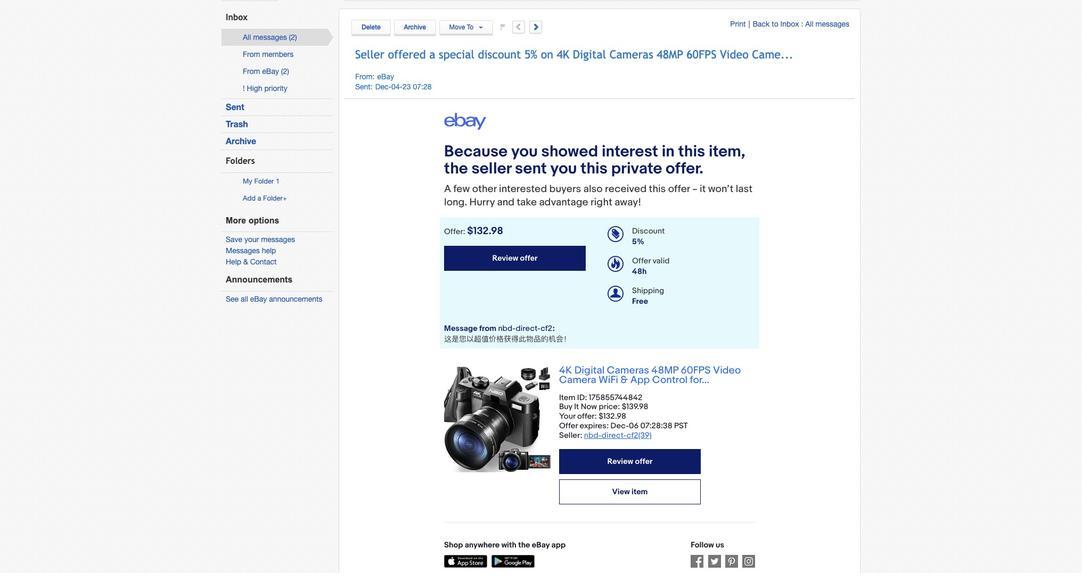 Task type: vqa. For each thing, say whether or not it's contained in the screenshot.
Messages at the left of the page
yes



Task type: locate. For each thing, give the bounding box(es) containing it.
members
[[262, 50, 294, 59]]

see all ebay announcements link
[[226, 295, 323, 303]]

ebay up dec-
[[377, 73, 394, 81]]

0 vertical spatial (2)
[[289, 33, 297, 42]]

move
[[449, 24, 465, 31]]

trash
[[226, 119, 248, 129]]

announcements
[[226, 275, 293, 284]]

0 vertical spatial all
[[806, 20, 814, 28]]

from up 'high'
[[243, 67, 260, 76]]

23
[[403, 83, 411, 91]]

folder down 1
[[263, 195, 283, 203]]

inbox up all messages (2) on the top left of the page
[[226, 12, 248, 23]]

messages
[[816, 20, 850, 28], [253, 33, 287, 42], [261, 236, 295, 244]]

(2) for from ebay (2)
[[281, 67, 289, 76]]

ebay for from:
[[377, 73, 394, 81]]

! high priority link
[[243, 84, 288, 93]]

(2)
[[289, 33, 297, 42], [281, 67, 289, 76]]

0 vertical spatial a
[[429, 48, 436, 61]]

! high priority
[[243, 84, 288, 93]]

more
[[226, 216, 246, 225]]

ebay
[[262, 67, 279, 76], [377, 73, 394, 81], [250, 295, 267, 303]]

messages up help
[[261, 236, 295, 244]]

help
[[262, 247, 276, 255]]

your
[[245, 236, 259, 244]]

(2) up members
[[289, 33, 297, 42]]

a right add
[[258, 195, 261, 203]]

archive up offered
[[404, 23, 426, 31]]

1 vertical spatial from
[[243, 67, 260, 76]]

sent
[[226, 102, 244, 112]]

on
[[541, 48, 554, 61]]

!
[[243, 84, 245, 93]]

print
[[731, 20, 746, 28]]

ebay for from
[[262, 67, 279, 76]]

07:28
[[413, 83, 432, 91]]

sent:
[[355, 83, 373, 91]]

archive link
[[226, 136, 256, 146]]

60fps
[[687, 48, 717, 61]]

ebay right all
[[250, 295, 267, 303]]

messages up from members link
[[253, 33, 287, 42]]

archive down trash link
[[226, 136, 256, 146]]

archive
[[404, 23, 426, 31], [226, 136, 256, 146]]

archive for archive link
[[226, 136, 256, 146]]

0 horizontal spatial all
[[243, 33, 251, 42]]

1 vertical spatial a
[[258, 195, 261, 203]]

from for from members
[[243, 50, 260, 59]]

0 horizontal spatial a
[[258, 195, 261, 203]]

more options
[[226, 216, 279, 225]]

0 vertical spatial from
[[243, 50, 260, 59]]

archive button
[[394, 20, 436, 34]]

add
[[243, 195, 256, 203]]

2 vertical spatial messages
[[261, 236, 295, 244]]

special
[[439, 48, 475, 61]]

came...
[[752, 48, 794, 61]]

high
[[247, 84, 262, 93]]

1 vertical spatial folder
[[263, 195, 283, 203]]

to
[[467, 24, 474, 31]]

from
[[243, 50, 260, 59], [243, 67, 260, 76]]

48mp
[[657, 48, 684, 61]]

all
[[806, 20, 814, 28], [243, 33, 251, 42]]

ebay inside from: ebay sent: dec-04-23 07:28
[[377, 73, 394, 81]]

inbox
[[226, 12, 248, 23], [781, 20, 799, 28]]

from members
[[243, 50, 294, 59]]

see all ebay announcements
[[226, 295, 323, 303]]

delete
[[362, 23, 381, 31]]

(2) down members
[[281, 67, 289, 76]]

options
[[249, 216, 279, 225]]

from for from ebay (2)
[[243, 67, 260, 76]]

from: ebay sent: dec-04-23 07:28
[[355, 73, 432, 91]]

all up from members link
[[243, 33, 251, 42]]

1 horizontal spatial inbox
[[781, 20, 799, 28]]

0 horizontal spatial inbox
[[226, 12, 248, 23]]

folder left 1
[[254, 177, 274, 185]]

1 horizontal spatial archive
[[404, 23, 426, 31]]

messages help link
[[226, 247, 276, 255]]

0 horizontal spatial archive
[[226, 136, 256, 146]]

messages right ":"
[[816, 20, 850, 28]]

inbox left ":"
[[781, 20, 799, 28]]

delete button
[[352, 20, 391, 34]]

1 from from the top
[[243, 50, 260, 59]]

a
[[429, 48, 436, 61], [258, 195, 261, 203]]

0 vertical spatial folder
[[254, 177, 274, 185]]

1
[[276, 177, 280, 185]]

+
[[283, 195, 287, 203]]

archive inside button
[[404, 23, 426, 31]]

0 vertical spatial archive
[[404, 23, 426, 31]]

all right ":"
[[806, 20, 814, 28]]

a left the special
[[429, 48, 436, 61]]

seller offered a special discount 5% on 4k digital cameras 48mp 60fps video came...
[[355, 48, 794, 61]]

:
[[802, 20, 804, 28]]

ebay down the 'from members'
[[262, 67, 279, 76]]

0 vertical spatial messages
[[816, 20, 850, 28]]

video
[[720, 48, 749, 61]]

discount
[[478, 48, 521, 61]]

folder
[[254, 177, 274, 185], [263, 195, 283, 203]]

from up from ebay (2)
[[243, 50, 260, 59]]

04-
[[392, 83, 403, 91]]

1 vertical spatial archive
[[226, 136, 256, 146]]

1 vertical spatial (2)
[[281, 67, 289, 76]]

2 from from the top
[[243, 67, 260, 76]]

from:
[[355, 73, 375, 81]]

add a folder +
[[243, 195, 287, 203]]



Task type: describe. For each thing, give the bounding box(es) containing it.
archive for archive button
[[404, 23, 426, 31]]

from ebay (2) link
[[243, 67, 289, 76]]

1 horizontal spatial all
[[806, 20, 814, 28]]

save
[[226, 236, 242, 244]]

1 vertical spatial messages
[[253, 33, 287, 42]]

(2) for all messages (2)
[[289, 33, 297, 42]]

4k
[[557, 48, 570, 61]]

print | back to inbox : all messages
[[731, 20, 850, 28]]

contact
[[250, 258, 277, 267]]

move to link
[[439, 20, 493, 34]]

trash link
[[226, 119, 248, 129]]

sent link
[[226, 102, 244, 112]]

seller
[[355, 48, 385, 61]]

back
[[753, 20, 770, 28]]

see
[[226, 295, 239, 303]]

offered
[[388, 48, 426, 61]]

help
[[226, 258, 241, 267]]

back to inbox : all messages link
[[753, 20, 850, 28]]

to
[[772, 20, 779, 28]]

all
[[241, 295, 248, 303]]

|
[[749, 20, 750, 28]]

1 vertical spatial all
[[243, 33, 251, 42]]

help & contact link
[[226, 258, 277, 267]]

my folder 1
[[243, 177, 280, 185]]

cameras
[[610, 48, 654, 61]]

1 horizontal spatial a
[[429, 48, 436, 61]]

from ebay (2)
[[243, 67, 289, 76]]

save your messages link
[[226, 236, 295, 244]]

all messages (2) link
[[243, 33, 297, 42]]

move to
[[449, 24, 474, 31]]

priority
[[264, 84, 288, 93]]

folders
[[226, 156, 255, 166]]

messages
[[226, 247, 260, 255]]

messages inside save your messages messages help help & contact
[[261, 236, 295, 244]]

my folder 1 link
[[243, 177, 280, 185]]

from members link
[[243, 50, 294, 59]]

print link
[[731, 20, 746, 28]]

announcements
[[269, 295, 323, 303]]

my
[[243, 177, 252, 185]]

5%
[[525, 48, 538, 61]]

all messages (2)
[[243, 33, 297, 42]]

&
[[243, 258, 248, 267]]

digital
[[573, 48, 606, 61]]

dec-
[[375, 83, 392, 91]]

save your messages messages help help & contact
[[226, 236, 295, 267]]



